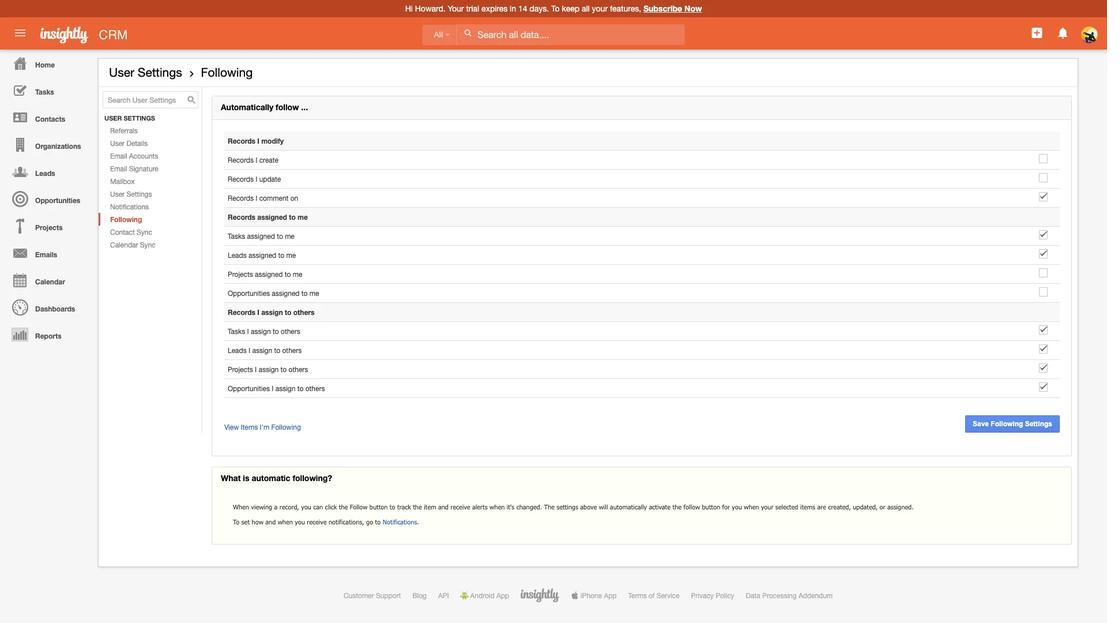 Task type: vqa. For each thing, say whether or not it's contained in the screenshot.
Sync
yes



Task type: locate. For each thing, give the bounding box(es) containing it.
receive left alerts
[[451, 503, 471, 511]]

1 vertical spatial settings
[[127, 190, 152, 198]]

1 vertical spatial notifications
[[383, 518, 417, 526]]

calendar up dashboards 'link'
[[35, 278, 65, 286]]

5 records from the top
[[228, 213, 256, 221]]

i down tasks i assign to others
[[249, 346, 250, 354]]

app
[[497, 591, 509, 599], [604, 591, 617, 599]]

can
[[313, 503, 323, 511]]

1 horizontal spatial button
[[702, 503, 721, 511]]

1 horizontal spatial notifications
[[383, 518, 417, 526]]

me down on
[[298, 213, 308, 221]]

projects for projects i assign to others
[[228, 365, 253, 373]]

you right for
[[732, 503, 742, 511]]

to up projects assigned to me
[[278, 251, 285, 259]]

follow left ...
[[276, 102, 299, 112]]

set
[[242, 518, 250, 526]]

assign
[[261, 308, 283, 316], [251, 327, 271, 335], [252, 346, 272, 354], [259, 365, 279, 373], [276, 384, 296, 392]]

0 vertical spatial notifications link
[[99, 200, 202, 213]]

2 vertical spatial projects
[[228, 365, 253, 373]]

me
[[298, 213, 308, 221], [285, 232, 295, 240], [286, 251, 296, 259], [293, 270, 303, 278], [310, 289, 319, 297]]

i for records i create
[[256, 156, 258, 164]]

user settings link
[[109, 65, 182, 79], [99, 188, 202, 200]]

contacts link
[[3, 104, 92, 131]]

2 vertical spatial settings
[[1026, 420, 1053, 428]]

0 horizontal spatial notifications link
[[99, 200, 202, 213]]

contact
[[110, 228, 135, 236]]

leads link
[[3, 158, 92, 185]]

1 vertical spatial notifications link
[[383, 518, 417, 526]]

0 horizontal spatial calendar
[[35, 278, 65, 286]]

following link up automatically
[[201, 65, 253, 79]]

1 vertical spatial follow
[[684, 503, 700, 511]]

me for records assigned to me
[[298, 213, 308, 221]]

0 vertical spatial to
[[552, 4, 560, 13]]

button
[[370, 503, 388, 511], [702, 503, 721, 511]]

i for records i assign to others
[[258, 308, 260, 316]]

settings
[[557, 503, 579, 511]]

records up records i update
[[228, 156, 254, 164]]

calendar inside user settings referrals user details email accounts email signature mailbox user settings notifications following contact sync calendar sync
[[110, 241, 138, 249]]

0 horizontal spatial button
[[370, 503, 388, 511]]

email up mailbox
[[110, 164, 127, 173]]

settings inside user settings referrals user details email accounts email signature mailbox user settings notifications following contact sync calendar sync
[[127, 190, 152, 198]]

leads inside navigation
[[35, 169, 55, 177]]

0 horizontal spatial receive
[[307, 518, 327, 526]]

1 vertical spatial projects
[[228, 270, 253, 278]]

1 vertical spatial opportunities
[[228, 289, 270, 297]]

0 horizontal spatial app
[[497, 591, 509, 599]]

view
[[224, 423, 239, 431]]

1 vertical spatial to
[[233, 518, 240, 526]]

2 records from the top
[[228, 156, 254, 164]]

created,
[[829, 503, 851, 511]]

keep
[[562, 4, 580, 13]]

records down records i update
[[228, 194, 254, 202]]

activate
[[649, 503, 671, 511]]

calendar down 'contact'
[[110, 241, 138, 249]]

receive down can
[[307, 518, 327, 526]]

button up the go
[[370, 503, 388, 511]]

email
[[110, 152, 127, 160], [110, 164, 127, 173]]

1 vertical spatial user settings link
[[99, 188, 202, 200]]

i for records i modify
[[258, 137, 260, 145]]

the right activate
[[673, 503, 682, 511]]

leads assigned to me
[[228, 251, 296, 259]]

accounts
[[129, 152, 158, 160]]

assigned for leads
[[249, 251, 276, 259]]

emails
[[35, 250, 57, 258]]

0 vertical spatial projects
[[35, 223, 63, 231]]

user settings link down email signature 'link'
[[99, 188, 202, 200]]

leads
[[35, 169, 55, 177], [228, 251, 247, 259], [228, 346, 247, 354]]

leads for leads
[[35, 169, 55, 177]]

opportunities for opportunities assigned to me
[[228, 289, 270, 297]]

following right save
[[991, 420, 1024, 428]]

mailbox
[[110, 177, 135, 185]]

processing
[[763, 591, 797, 599]]

android app link
[[461, 591, 509, 599]]

tasks assigned to me
[[228, 232, 295, 240]]

to up opportunities i assign to others
[[281, 365, 287, 373]]

comment
[[259, 194, 289, 202]]

i for tasks i assign to others
[[247, 327, 249, 335]]

0 vertical spatial follow
[[276, 102, 299, 112]]

home
[[35, 61, 55, 69]]

when right for
[[744, 503, 760, 511]]

following link up calendar sync 'link'
[[99, 213, 202, 226]]

0 vertical spatial tasks
[[35, 88, 54, 96]]

others down opportunities assigned to me on the left top
[[294, 308, 315, 316]]

and right item
[[438, 503, 449, 511]]

are
[[818, 503, 827, 511]]

you down record,
[[295, 518, 305, 526]]

crm
[[99, 27, 128, 42]]

records i create
[[228, 156, 279, 164]]

assigned for projects
[[255, 270, 283, 278]]

1 horizontal spatial follow
[[684, 503, 700, 511]]

opportunities for opportunities i assign to others
[[228, 384, 270, 392]]

assign down tasks i assign to others
[[252, 346, 272, 354]]

tasks up 'leads i assign to others'
[[228, 327, 245, 335]]

following?
[[293, 473, 332, 483]]

me for leads assigned to me
[[286, 251, 296, 259]]

the right click
[[339, 503, 348, 511]]

opportunities down projects i assign to others
[[228, 384, 270, 392]]

i down projects i assign to others
[[272, 384, 274, 392]]

following up 'contact'
[[110, 215, 142, 223]]

user
[[109, 65, 134, 79], [110, 139, 125, 147], [110, 190, 125, 198]]

0 horizontal spatial notifications
[[110, 203, 149, 211]]

selected
[[776, 503, 799, 511]]

sync up calendar sync 'link'
[[137, 228, 152, 236]]

user details link
[[99, 137, 202, 149]]

iphone
[[581, 591, 602, 599]]

1 horizontal spatial app
[[604, 591, 617, 599]]

others for tasks i assign to others
[[281, 327, 300, 335]]

0 vertical spatial leads
[[35, 169, 55, 177]]

to left keep
[[552, 4, 560, 13]]

1 horizontal spatial calendar
[[110, 241, 138, 249]]

will
[[599, 503, 608, 511]]

0 vertical spatial notifications
[[110, 203, 149, 211]]

assigned down the tasks assigned to me
[[249, 251, 276, 259]]

records up records i create
[[228, 137, 256, 145]]

me for tasks assigned to me
[[285, 232, 295, 240]]

to right the go
[[375, 518, 381, 526]]

i for records i comment on
[[256, 194, 258, 202]]

leads down tasks i assign to others
[[228, 346, 247, 354]]

None checkbox
[[1040, 192, 1048, 201], [1040, 249, 1048, 259], [1040, 287, 1048, 297], [1040, 344, 1048, 354], [1040, 364, 1048, 373], [1040, 192, 1048, 201], [1040, 249, 1048, 259], [1040, 287, 1048, 297], [1040, 344, 1048, 354], [1040, 364, 1048, 373]]

projects down the leads assigned to me
[[228, 270, 253, 278]]

assign down 'leads i assign to others'
[[259, 365, 279, 373]]

assign for tasks
[[251, 327, 271, 335]]

me down records assigned to me
[[285, 232, 295, 240]]

follow right activate
[[684, 503, 700, 511]]

reports link
[[3, 321, 92, 348]]

i for opportunities i assign to others
[[272, 384, 274, 392]]

1 horizontal spatial and
[[438, 503, 449, 511]]

button left for
[[702, 503, 721, 511]]

user down mailbox
[[110, 190, 125, 198]]

1 vertical spatial calendar
[[35, 278, 65, 286]]

assigned down comment
[[258, 213, 287, 221]]

navigation containing home
[[0, 50, 92, 348]]

others up projects i assign to others
[[282, 346, 302, 354]]

...
[[301, 102, 308, 112]]

blog
[[413, 591, 427, 599]]

to down the records i assign to others
[[273, 327, 279, 335]]

projects up emails link
[[35, 223, 63, 231]]

records up the tasks assigned to me
[[228, 213, 256, 221]]

app right iphone
[[604, 591, 617, 599]]

2 app from the left
[[604, 591, 617, 599]]

and right the how
[[266, 518, 276, 526]]

me up the records i assign to others
[[310, 289, 319, 297]]

records up tasks i assign to others
[[228, 308, 256, 316]]

0 vertical spatial and
[[438, 503, 449, 511]]

1 app from the left
[[497, 591, 509, 599]]

tasks up "contacts" link
[[35, 88, 54, 96]]

automatic
[[252, 473, 291, 483]]

0 vertical spatial calendar
[[110, 241, 138, 249]]

3 records from the top
[[228, 175, 254, 183]]

email down details
[[110, 152, 127, 160]]

api link
[[438, 591, 449, 599]]

terms
[[629, 591, 647, 599]]

save following settings button
[[966, 415, 1060, 433]]

track
[[397, 503, 411, 511]]

notifications link up contact sync link
[[99, 200, 202, 213]]

6 records from the top
[[228, 308, 256, 316]]

opportunities up projects link
[[35, 196, 80, 204]]

when
[[490, 503, 505, 511], [744, 503, 760, 511], [278, 518, 293, 526]]

2 horizontal spatial when
[[744, 503, 760, 511]]

tasks for tasks assigned to me
[[228, 232, 245, 240]]

1 horizontal spatial your
[[762, 503, 774, 511]]

to
[[289, 213, 296, 221], [277, 232, 283, 240], [278, 251, 285, 259], [285, 270, 291, 278], [302, 289, 308, 297], [285, 308, 292, 316], [273, 327, 279, 335], [274, 346, 280, 354], [281, 365, 287, 373], [298, 384, 304, 392], [390, 503, 396, 511], [375, 518, 381, 526]]

customer
[[344, 591, 374, 599]]

i left comment
[[256, 194, 258, 202]]

all
[[434, 30, 443, 39]]

i for records i update
[[256, 175, 258, 183]]

to down projects i assign to others
[[298, 384, 304, 392]]

assign down projects i assign to others
[[276, 384, 296, 392]]

is
[[243, 473, 250, 483]]

notifications up 'contact'
[[110, 203, 149, 211]]

to
[[552, 4, 560, 13], [233, 518, 240, 526]]

user settings link up search user settings text field
[[109, 65, 182, 79]]

opportunities down projects assigned to me
[[228, 289, 270, 297]]

1 vertical spatial tasks
[[228, 232, 245, 240]]

records for records i comment on
[[228, 194, 254, 202]]

0 horizontal spatial follow
[[276, 102, 299, 112]]

leads for leads assigned to me
[[228, 251, 247, 259]]

records
[[228, 137, 256, 145], [228, 156, 254, 164], [228, 175, 254, 183], [228, 194, 254, 202], [228, 213, 256, 221], [228, 308, 256, 316]]

terms of service link
[[629, 591, 680, 599]]

calendar
[[110, 241, 138, 249], [35, 278, 65, 286]]

when down record,
[[278, 518, 293, 526]]

assign down opportunities assigned to me on the left top
[[261, 308, 283, 316]]

tasks up the leads assigned to me
[[228, 232, 245, 240]]

leads up opportunities link
[[35, 169, 55, 177]]

me up opportunities assigned to me on the left top
[[293, 270, 303, 278]]

2 button from the left
[[702, 503, 721, 511]]

2 vertical spatial tasks
[[228, 327, 245, 335]]

2 horizontal spatial the
[[673, 503, 682, 511]]

to up opportunities assigned to me on the left top
[[285, 270, 291, 278]]

me up projects assigned to me
[[286, 251, 296, 259]]

when left it's
[[490, 503, 505, 511]]

privacy
[[691, 591, 714, 599]]

leads down the tasks assigned to me
[[228, 251, 247, 259]]

i left "modify"
[[258, 137, 260, 145]]

0 vertical spatial email
[[110, 152, 127, 160]]

howard.
[[415, 4, 446, 13]]

1 vertical spatial receive
[[307, 518, 327, 526]]

iphone app link
[[571, 591, 617, 599]]

opportunities inside navigation
[[35, 196, 80, 204]]

your right all
[[592, 4, 608, 13]]

the left item
[[413, 503, 422, 511]]

app right android
[[497, 591, 509, 599]]

assigned
[[258, 213, 287, 221], [247, 232, 275, 240], [249, 251, 276, 259], [255, 270, 283, 278], [272, 289, 300, 297]]

tasks for tasks
[[35, 88, 54, 96]]

create
[[259, 156, 279, 164]]

user down crm at left top
[[109, 65, 134, 79]]

i left create
[[256, 156, 258, 164]]

sync down contact sync link
[[140, 241, 156, 249]]

1 records from the top
[[228, 137, 256, 145]]

iphone app
[[581, 591, 617, 599]]

assign for projects
[[259, 365, 279, 373]]

others up opportunities i assign to others
[[289, 365, 308, 373]]

4 records from the top
[[228, 194, 254, 202]]

1 vertical spatial sync
[[140, 241, 156, 249]]

assigned up opportunities assigned to me on the left top
[[255, 270, 283, 278]]

2 vertical spatial user
[[110, 190, 125, 198]]

i left update
[[256, 175, 258, 183]]

assigned.
[[888, 503, 914, 511]]

1 vertical spatial email
[[110, 164, 127, 173]]

1 horizontal spatial notifications link
[[383, 518, 417, 526]]

2 the from the left
[[413, 503, 422, 511]]

2 email from the top
[[110, 164, 127, 173]]

support
[[376, 591, 401, 599]]

i up tasks i assign to others
[[258, 308, 260, 316]]

to up the records i assign to others
[[302, 289, 308, 297]]

to down records assigned to me
[[277, 232, 283, 240]]

items
[[801, 503, 816, 511]]

items
[[241, 423, 258, 431]]

navigation
[[0, 50, 92, 348]]

others down the records i assign to others
[[281, 327, 300, 335]]

on
[[291, 194, 298, 202]]

records down records i create
[[228, 175, 254, 183]]

tasks for tasks i assign to others
[[228, 327, 245, 335]]

save following settings
[[973, 420, 1053, 428]]

notifications link
[[99, 200, 202, 213], [383, 518, 417, 526]]

user down referrals
[[110, 139, 125, 147]]

records assigned to me
[[228, 213, 308, 221]]

your left selected
[[762, 503, 774, 511]]

1 vertical spatial following link
[[99, 213, 202, 226]]

referrals link
[[99, 124, 202, 137]]

tasks
[[35, 88, 54, 96], [228, 232, 245, 240], [228, 327, 245, 335]]

records for records i create
[[228, 156, 254, 164]]

0 vertical spatial following link
[[201, 65, 253, 79]]

projects down 'leads i assign to others'
[[228, 365, 253, 373]]

others for opportunities i assign to others
[[306, 384, 325, 392]]

1 horizontal spatial the
[[413, 503, 422, 511]]

emails link
[[3, 239, 92, 267]]

opportunities
[[35, 196, 80, 204], [228, 289, 270, 297], [228, 384, 270, 392]]

i down 'leads i assign to others'
[[255, 365, 257, 373]]

1 vertical spatial and
[[266, 518, 276, 526]]

1 vertical spatial leads
[[228, 251, 247, 259]]

projects inside navigation
[[35, 223, 63, 231]]

assigned up the records i assign to others
[[272, 289, 300, 297]]

2 vertical spatial leads
[[228, 346, 247, 354]]

None checkbox
[[1040, 154, 1048, 163], [1040, 173, 1048, 182], [1040, 230, 1048, 239], [1040, 268, 1048, 278], [1040, 325, 1048, 335], [1040, 383, 1048, 392], [1040, 154, 1048, 163], [1040, 173, 1048, 182], [1040, 230, 1048, 239], [1040, 268, 1048, 278], [1040, 325, 1048, 335], [1040, 383, 1048, 392]]

.
[[417, 518, 419, 526]]

projects for projects assigned to me
[[228, 270, 253, 278]]

2 vertical spatial opportunities
[[228, 384, 270, 392]]

notifications down track
[[383, 518, 417, 526]]

notifications
[[110, 203, 149, 211], [383, 518, 417, 526]]

0 horizontal spatial and
[[266, 518, 276, 526]]

assigned up the leads assigned to me
[[247, 232, 275, 240]]

0 horizontal spatial the
[[339, 503, 348, 511]]

or
[[880, 503, 886, 511]]

1 button from the left
[[370, 503, 388, 511]]

0 horizontal spatial your
[[592, 4, 608, 13]]

0 vertical spatial receive
[[451, 503, 471, 511]]

0 vertical spatial user settings link
[[109, 65, 182, 79]]

0 vertical spatial opportunities
[[35, 196, 80, 204]]

assign for records
[[261, 308, 283, 316]]

policy
[[716, 591, 735, 599]]

others down projects i assign to others
[[306, 384, 325, 392]]

opportunities i assign to others
[[228, 384, 325, 392]]

0 vertical spatial settings
[[138, 65, 182, 79]]

notifications link down track
[[383, 518, 417, 526]]



Task type: describe. For each thing, give the bounding box(es) containing it.
leads for leads i assign to others
[[228, 346, 247, 354]]

user settings referrals user details email accounts email signature mailbox user settings notifications following contact sync calendar sync
[[104, 115, 159, 249]]

records for records i assign to others
[[228, 308, 256, 316]]

reports
[[35, 332, 62, 340]]

app for iphone app
[[604, 591, 617, 599]]

details
[[127, 139, 148, 147]]

following inside save following settings button
[[991, 420, 1024, 428]]

subscribe now link
[[644, 4, 702, 13]]

contact sync link
[[99, 226, 202, 238]]

assigned for tasks
[[247, 232, 275, 240]]

trial
[[466, 4, 480, 13]]

3 the from the left
[[673, 503, 682, 511]]

when viewing a record, you can click the follow button to track the item and receive alerts when it's changed. the settings above will automatically activate the follow button for you when your selected items are created, updated, or assigned.
[[233, 503, 914, 511]]

automatically
[[221, 102, 274, 112]]

0 vertical spatial sync
[[137, 228, 152, 236]]

now
[[685, 4, 702, 13]]

following inside user settings referrals user details email accounts email signature mailbox user settings notifications following contact sync calendar sync
[[110, 215, 142, 223]]

dashboards
[[35, 305, 75, 313]]

me for opportunities assigned to me
[[310, 289, 319, 297]]

update
[[259, 175, 281, 183]]

records i update
[[228, 175, 281, 183]]

addendum
[[799, 591, 833, 599]]

data processing addendum
[[746, 591, 833, 599]]

to down opportunities assigned to me on the left top
[[285, 308, 292, 316]]

subscribe
[[644, 4, 683, 13]]

to down on
[[289, 213, 296, 221]]

to left track
[[390, 503, 396, 511]]

opportunities link
[[3, 185, 92, 212]]

automatically follow ...
[[221, 102, 308, 112]]

it's
[[507, 503, 515, 511]]

data
[[746, 591, 761, 599]]

settings inside button
[[1026, 420, 1053, 428]]

i'm
[[260, 423, 270, 431]]

assigned for records
[[258, 213, 287, 221]]

projects for projects
[[35, 223, 63, 231]]

projects i assign to others
[[228, 365, 308, 373]]

records for records assigned to me
[[228, 213, 256, 221]]

for
[[723, 503, 730, 511]]

data processing addendum link
[[746, 591, 833, 599]]

me for projects assigned to me
[[293, 270, 303, 278]]

0 vertical spatial your
[[592, 4, 608, 13]]

to up projects i assign to others
[[274, 346, 280, 354]]

i for projects i assign to others
[[255, 365, 257, 373]]

updated,
[[853, 503, 878, 511]]

Search User Settings text field
[[103, 91, 198, 109]]

assign for leads
[[252, 346, 272, 354]]

calendar link
[[3, 267, 92, 294]]

1 horizontal spatial to
[[552, 4, 560, 13]]

projects link
[[3, 212, 92, 239]]

1 the from the left
[[339, 503, 348, 511]]

item
[[424, 503, 436, 511]]

how
[[252, 518, 264, 526]]

0 horizontal spatial when
[[278, 518, 293, 526]]

1 horizontal spatial when
[[490, 503, 505, 511]]

records for records i modify
[[228, 137, 256, 145]]

1 horizontal spatial receive
[[451, 503, 471, 511]]

features,
[[610, 4, 642, 13]]

view items i'm following
[[224, 423, 301, 431]]

1 vertical spatial your
[[762, 503, 774, 511]]

android app
[[471, 591, 509, 599]]

records i assign to others
[[228, 308, 315, 316]]

others for projects i assign to others
[[289, 365, 308, 373]]

go
[[366, 518, 373, 526]]

0 vertical spatial user
[[109, 65, 134, 79]]

privacy policy
[[691, 591, 735, 599]]

app for android app
[[497, 591, 509, 599]]

blog link
[[413, 591, 427, 599]]

customer support link
[[344, 591, 401, 599]]

notifications inside user settings referrals user details email accounts email signature mailbox user settings notifications following contact sync calendar sync
[[110, 203, 149, 211]]

following up automatically
[[201, 65, 253, 79]]

opportunities for opportunities
[[35, 196, 80, 204]]

email accounts link
[[99, 149, 202, 162]]

0 horizontal spatial to
[[233, 518, 240, 526]]

tasks i assign to others
[[228, 327, 300, 335]]

contacts
[[35, 115, 65, 123]]

in
[[510, 4, 516, 13]]

the
[[544, 503, 555, 511]]

calendar sync link
[[99, 238, 202, 251]]

expires
[[482, 4, 508, 13]]

white image
[[464, 29, 472, 37]]

to set how and when you receive notifications, go to notifications .
[[233, 518, 419, 526]]

organizations link
[[3, 131, 92, 158]]

organizations
[[35, 142, 81, 150]]

privacy policy link
[[691, 591, 735, 599]]

following right the i'm
[[271, 423, 301, 431]]

user settings
[[109, 65, 182, 79]]

records i modify
[[228, 137, 284, 145]]

i for leads i assign to others
[[249, 346, 250, 354]]

1 email from the top
[[110, 152, 127, 160]]

opportunities assigned to me
[[228, 289, 319, 297]]

automatically
[[610, 503, 647, 511]]

days.
[[530, 4, 549, 13]]

follow
[[350, 503, 368, 511]]

Search all data.... text field
[[458, 24, 685, 45]]

assign for opportunities
[[276, 384, 296, 392]]

assigned for opportunities
[[272, 289, 300, 297]]

mailbox link
[[99, 175, 202, 188]]

email signature link
[[99, 162, 202, 175]]

all
[[582, 4, 590, 13]]

all link
[[423, 24, 457, 45]]

customer support
[[344, 591, 401, 599]]

records i comment on
[[228, 194, 298, 202]]

others for records i assign to others
[[294, 308, 315, 316]]

when
[[233, 503, 249, 511]]

calendar inside calendar link
[[35, 278, 65, 286]]

click
[[325, 503, 337, 511]]

you left can
[[301, 503, 311, 511]]

of
[[649, 591, 655, 599]]

above
[[581, 503, 597, 511]]

1 vertical spatial user
[[110, 139, 125, 147]]

records for records i update
[[228, 175, 254, 183]]

view items i'm following link
[[224, 423, 301, 431]]

leads i assign to others
[[228, 346, 302, 354]]

notifications image
[[1057, 26, 1071, 40]]

others for leads i assign to others
[[282, 346, 302, 354]]

dashboards link
[[3, 294, 92, 321]]

modify
[[261, 137, 284, 145]]



